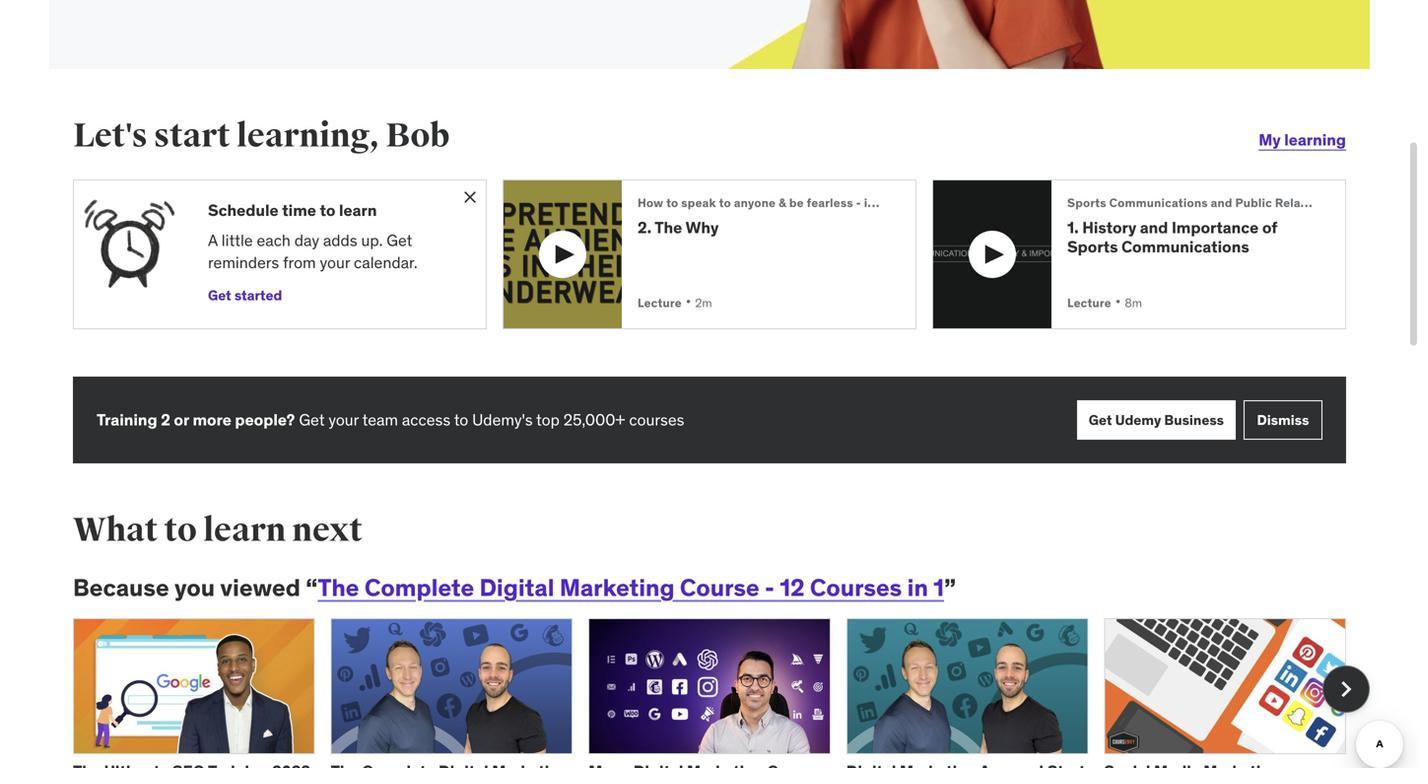 Task type: describe. For each thing, give the bounding box(es) containing it.
the inside "how to speak to anyone & be fearless - in less than 55 min 2. the why"
[[655, 217, 683, 238]]

0 horizontal spatial -
[[765, 573, 775, 603]]

"
[[945, 573, 956, 603]]

1 vertical spatial your
[[329, 410, 359, 430]]

to right access
[[454, 410, 469, 430]]

how to speak to anyone & be fearless - in less than 55 min 2. the why
[[638, 195, 972, 238]]

why
[[686, 217, 719, 238]]

complete
[[365, 573, 474, 603]]

people?
[[235, 410, 295, 430]]

day
[[295, 230, 319, 250]]

get left udemy
[[1089, 411, 1113, 429]]

to right how
[[667, 195, 679, 211]]

marketing
[[560, 573, 675, 603]]

from
[[283, 252, 316, 273]]

get inside button
[[208, 286, 231, 304]]

to right the speak
[[719, 195, 731, 211]]

each
[[257, 230, 291, 250]]

dismiss button
[[1244, 400, 1323, 440]]

learning
[[1285, 130, 1347, 150]]

history
[[1083, 217, 1137, 238]]

udemy
[[1116, 411, 1162, 429]]

learn inside schedule time to learn a little each day adds up. get reminders from your calendar.
[[339, 200, 377, 220]]

calendar.
[[354, 252, 418, 273]]

a
[[208, 230, 218, 250]]

1.
[[1068, 217, 1079, 238]]

1 vertical spatial learn
[[203, 510, 286, 551]]

more
[[193, 410, 232, 430]]

access
[[402, 410, 451, 430]]

• for 1. history and importance of sports communications
[[1116, 291, 1122, 311]]

courses
[[629, 410, 685, 430]]

course
[[680, 573, 760, 603]]

1
[[934, 573, 945, 603]]

little
[[222, 230, 253, 250]]

my learning
[[1259, 130, 1347, 150]]

let's
[[73, 116, 148, 156]]

public
[[1236, 195, 1273, 211]]

get started button
[[208, 282, 282, 309]]

"
[[306, 573, 318, 603]]

1. history and importance of sports communications link
[[1068, 217, 1314, 257]]

1 vertical spatial the
[[318, 573, 359, 603]]

time
[[282, 200, 316, 220]]

start
[[154, 116, 230, 156]]

fearless
[[807, 195, 854, 211]]

training 2 or more people? get your team access to udemy's top 25,000+ courses
[[97, 410, 685, 430]]

let's start learning, bob
[[73, 116, 450, 156]]

how
[[638, 195, 664, 211]]

8m
[[1125, 295, 1143, 310]]

than
[[904, 195, 931, 211]]

anyone
[[734, 195, 776, 211]]

what
[[73, 510, 158, 551]]

next
[[292, 510, 363, 551]]

dismiss
[[1258, 411, 1310, 429]]

digital
[[480, 573, 555, 603]]

my
[[1259, 130, 1281, 150]]

min
[[951, 195, 972, 211]]

training
[[97, 410, 157, 430]]

of
[[1263, 217, 1278, 238]]

to inside schedule time to learn a little each day adds up. get reminders from your calendar.
[[320, 200, 336, 220]]



Task type: vqa. For each thing, say whether or not it's contained in the screenshot.
Yoga to the bottom
no



Task type: locate. For each thing, give the bounding box(es) containing it.
adds
[[323, 230, 358, 250]]

schedule time to learn a little each day adds up. get reminders from your calendar.
[[208, 200, 418, 273]]

schedule
[[208, 200, 279, 220]]

in inside "how to speak to anyone & be fearless - in less than 55 min 2. the why"
[[864, 195, 875, 211]]

1 horizontal spatial in
[[908, 573, 929, 603]]

get started
[[208, 286, 282, 304]]

- right 'fearless'
[[856, 195, 862, 211]]

1 horizontal spatial learn
[[339, 200, 377, 220]]

get left "started" at the top
[[208, 286, 231, 304]]

get udemy business
[[1089, 411, 1225, 429]]

sports
[[1068, 195, 1107, 211], [1068, 236, 1119, 257]]

1 horizontal spatial the
[[655, 217, 683, 238]]

be
[[790, 195, 804, 211]]

and
[[1211, 195, 1233, 211], [1141, 217, 1169, 238]]

communications up 8m
[[1122, 236, 1250, 257]]

importance
[[1172, 217, 1259, 238]]

- inside "how to speak to anyone & be fearless - in less than 55 min 2. the why"
[[856, 195, 862, 211]]

close image
[[460, 188, 480, 207]]

lecture left 2m
[[638, 295, 682, 310]]

the
[[655, 217, 683, 238], [318, 573, 359, 603]]

0 horizontal spatial and
[[1141, 217, 1169, 238]]

get
[[387, 230, 413, 250], [208, 286, 231, 304], [299, 410, 325, 430], [1089, 411, 1113, 429]]

0 horizontal spatial lecture
[[638, 295, 682, 310]]

0 horizontal spatial •
[[686, 291, 692, 311]]

2 lecture from the left
[[1068, 295, 1112, 310]]

0 horizontal spatial in
[[864, 195, 875, 211]]

communications up the 1. history and importance of sports communications link
[[1110, 195, 1209, 211]]

1 vertical spatial -
[[765, 573, 775, 603]]

sports communications and public relations 1. history and importance of sports communications
[[1068, 195, 1331, 257]]

courses
[[810, 573, 902, 603]]

0 vertical spatial communications
[[1110, 195, 1209, 211]]

and up importance
[[1211, 195, 1233, 211]]

to
[[667, 195, 679, 211], [719, 195, 731, 211], [320, 200, 336, 220], [454, 410, 469, 430], [164, 510, 197, 551]]

lecture inside the lecture • 8m
[[1068, 295, 1112, 310]]

learning,
[[236, 116, 380, 156]]

lecture
[[638, 295, 682, 310], [1068, 295, 1112, 310]]

0 horizontal spatial learn
[[203, 510, 286, 551]]

lecture • 8m
[[1068, 291, 1143, 311]]

relations
[[1276, 195, 1331, 211]]

0 vertical spatial learn
[[339, 200, 377, 220]]

what to learn next
[[73, 510, 363, 551]]

lecture • 2m
[[638, 291, 712, 311]]

0 vertical spatial your
[[320, 252, 350, 273]]

lecture for 1. history and importance of sports communications
[[1068, 295, 1112, 310]]

2 sports from the top
[[1068, 236, 1119, 257]]

next image
[[1331, 674, 1363, 705]]

- left '12'
[[765, 573, 775, 603]]

2. the why link
[[638, 217, 884, 238]]

1 horizontal spatial lecture
[[1068, 295, 1112, 310]]

0 vertical spatial and
[[1211, 195, 1233, 211]]

lecture for 2. the why
[[638, 295, 682, 310]]

1 lecture from the left
[[638, 295, 682, 310]]

the complete digital marketing course - 12 courses in 1 link
[[318, 573, 945, 603]]

get udemy business link
[[1077, 400, 1236, 440]]

1 sports from the top
[[1068, 195, 1107, 211]]

0 vertical spatial sports
[[1068, 195, 1107, 211]]

up.
[[361, 230, 383, 250]]

1 horizontal spatial •
[[1116, 291, 1122, 311]]

sports up the lecture • 8m
[[1068, 236, 1119, 257]]

lecture inside lecture • 2m
[[638, 295, 682, 310]]

lecture left 8m
[[1068, 295, 1112, 310]]

viewed
[[220, 573, 301, 603]]

the down next on the left bottom of the page
[[318, 573, 359, 603]]

bob
[[386, 116, 450, 156]]

55
[[933, 195, 948, 211]]

get up calendar.
[[387, 230, 413, 250]]

sports up 1.
[[1068, 195, 1107, 211]]

0 vertical spatial the
[[655, 217, 683, 238]]

2 • from the left
[[1116, 291, 1122, 311]]

or
[[174, 410, 189, 430]]

to up you at left bottom
[[164, 510, 197, 551]]

1 horizontal spatial and
[[1211, 195, 1233, 211]]

speak
[[682, 195, 717, 211]]

2
[[161, 410, 170, 430]]

and right history
[[1141, 217, 1169, 238]]

1 horizontal spatial -
[[856, 195, 862, 211]]

started
[[234, 286, 282, 304]]

you
[[175, 573, 215, 603]]

•
[[686, 291, 692, 311], [1116, 291, 1122, 311]]

2m
[[696, 295, 712, 310]]

12
[[780, 573, 805, 603]]

learn up viewed at the left bottom
[[203, 510, 286, 551]]

your down adds
[[320, 252, 350, 273]]

• left 2m
[[686, 291, 692, 311]]

the right '2.'
[[655, 217, 683, 238]]

team
[[362, 410, 398, 430]]

0 horizontal spatial the
[[318, 573, 359, 603]]

&
[[779, 195, 787, 211]]

because
[[73, 573, 169, 603]]

your inside schedule time to learn a little each day adds up. get reminders from your calendar.
[[320, 252, 350, 273]]

to right "time"
[[320, 200, 336, 220]]

1 • from the left
[[686, 291, 692, 311]]

in
[[864, 195, 875, 211], [908, 573, 929, 603]]

less
[[878, 195, 901, 211]]

0 vertical spatial -
[[856, 195, 862, 211]]

1 vertical spatial communications
[[1122, 236, 1250, 257]]

1 vertical spatial sports
[[1068, 236, 1119, 257]]

communications
[[1110, 195, 1209, 211], [1122, 236, 1250, 257]]

my learning link
[[1259, 117, 1347, 164]]

your
[[320, 252, 350, 273], [329, 410, 359, 430]]

• for 2. the why
[[686, 291, 692, 311]]

• left 8m
[[1116, 291, 1122, 311]]

reminders
[[208, 252, 279, 273]]

1 vertical spatial and
[[1141, 217, 1169, 238]]

learn up up.
[[339, 200, 377, 220]]

because you viewed " the complete digital marketing course - 12 courses in 1 "
[[73, 573, 956, 603]]

learn
[[339, 200, 377, 220], [203, 510, 286, 551]]

get right people?
[[299, 410, 325, 430]]

business
[[1165, 411, 1225, 429]]

2.
[[638, 217, 652, 238]]

top
[[536, 410, 560, 430]]

in left 1 at right bottom
[[908, 573, 929, 603]]

get inside schedule time to learn a little each day adds up. get reminders from your calendar.
[[387, 230, 413, 250]]

0 vertical spatial in
[[864, 195, 875, 211]]

carousel element
[[73, 618, 1370, 768]]

25,000+
[[564, 410, 626, 430]]

your left team
[[329, 410, 359, 430]]

1 vertical spatial in
[[908, 573, 929, 603]]

-
[[856, 195, 862, 211], [765, 573, 775, 603]]

in left less
[[864, 195, 875, 211]]

udemy's
[[472, 410, 533, 430]]



